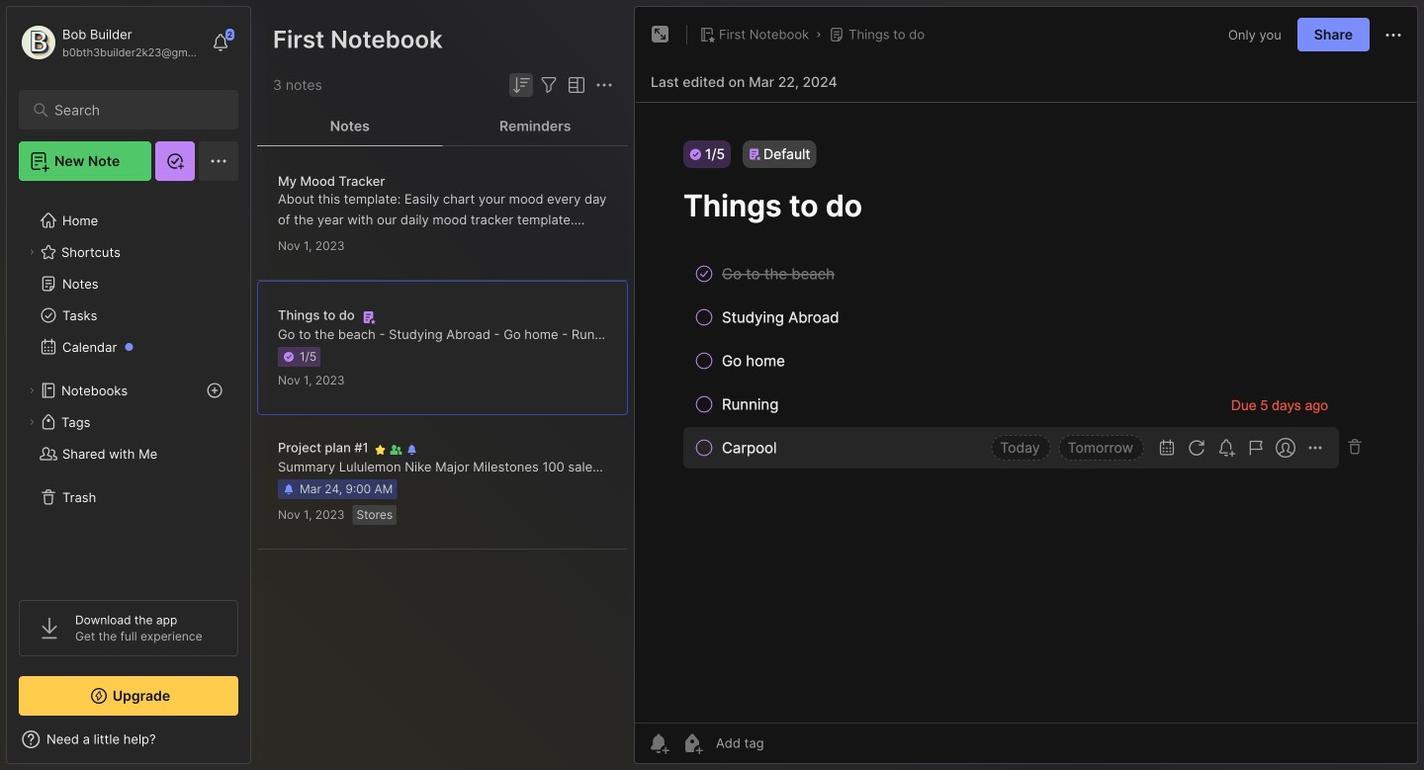 Task type: vqa. For each thing, say whether or not it's contained in the screenshot.
the topmost 7
no



Task type: describe. For each thing, give the bounding box(es) containing it.
Sort options field
[[509, 73, 533, 97]]

more actions field inside the note window element
[[1382, 22, 1406, 47]]

add a reminder image
[[647, 732, 671, 756]]

more actions image
[[1382, 23, 1406, 47]]

Add tag field
[[714, 735, 863, 752]]

add tag image
[[681, 732, 704, 756]]

Note Editor text field
[[635, 102, 1418, 723]]

expand note image
[[649, 23, 673, 46]]

Account field
[[19, 23, 202, 62]]



Task type: locate. For each thing, give the bounding box(es) containing it.
0 horizontal spatial more actions field
[[593, 73, 616, 97]]

Search text field
[[54, 101, 212, 120]]

click to collapse image
[[250, 734, 265, 758]]

0 vertical spatial more actions field
[[1382, 22, 1406, 47]]

more actions image
[[593, 73, 616, 97]]

View options field
[[561, 73, 589, 97]]

tree
[[7, 193, 250, 583]]

expand tags image
[[26, 416, 38, 428]]

add filters image
[[537, 73, 561, 97]]

More actions field
[[1382, 22, 1406, 47], [593, 73, 616, 97]]

WHAT'S NEW field
[[7, 724, 250, 756]]

main element
[[0, 0, 257, 771]]

1 vertical spatial more actions field
[[593, 73, 616, 97]]

Add filters field
[[537, 73, 561, 97]]

note window element
[[634, 6, 1419, 770]]

None search field
[[54, 98, 212, 122]]

1 horizontal spatial more actions field
[[1382, 22, 1406, 47]]

expand notebooks image
[[26, 385, 38, 397]]

tree inside main "element"
[[7, 193, 250, 583]]

none search field inside main "element"
[[54, 98, 212, 122]]

tab list
[[257, 107, 628, 146]]



